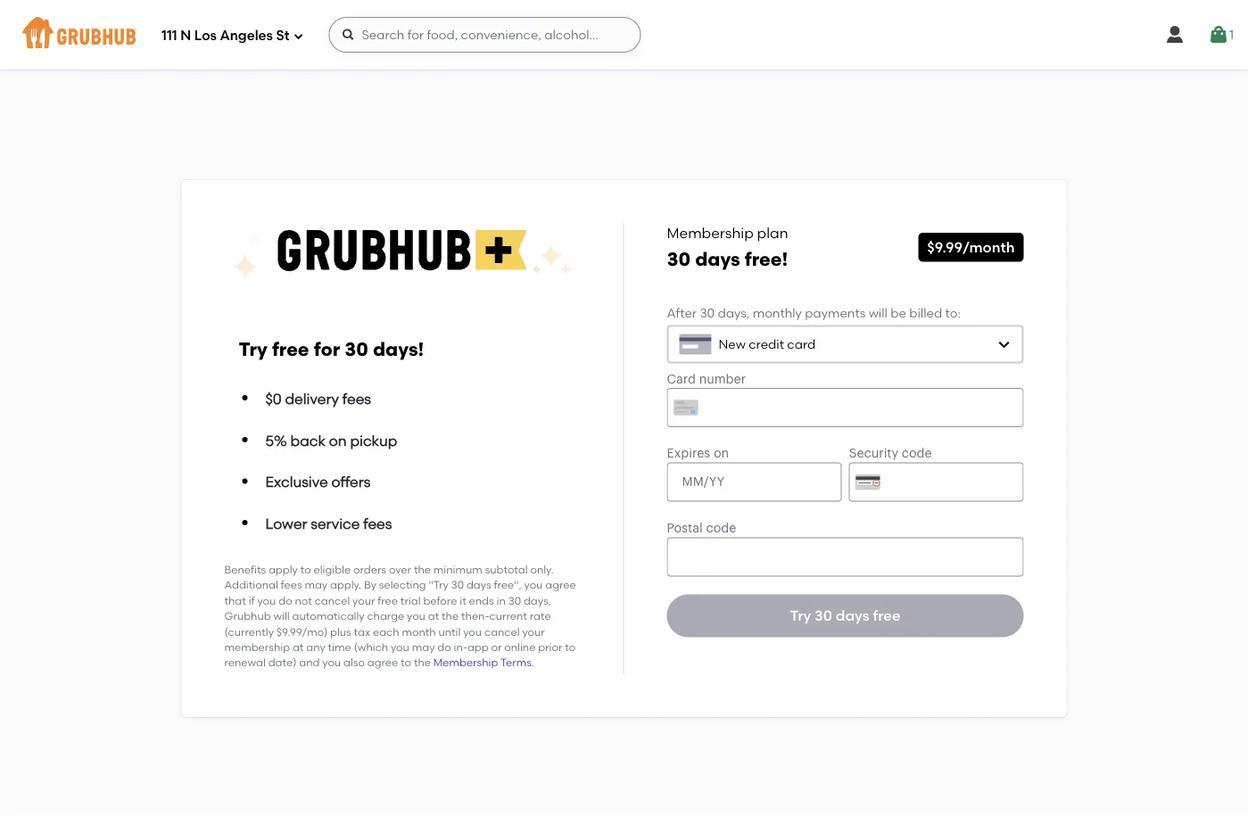 Task type: locate. For each thing, give the bounding box(es) containing it.
0 horizontal spatial at
[[293, 641, 304, 654]]

1 horizontal spatial days,
[[718, 305, 750, 320]]

svg image inside main navigation navigation
[[341, 28, 356, 42]]

2 horizontal spatial free
[[873, 607, 901, 625]]

agree
[[546, 579, 576, 592], [367, 657, 398, 670]]

days, up rate
[[524, 594, 551, 607]]

1 vertical spatial days,
[[524, 594, 551, 607]]

may up not
[[305, 579, 328, 592]]

fees for lower service fees
[[363, 515, 392, 533]]

2 vertical spatial days
[[836, 607, 870, 625]]

will up $9.99/mo)
[[273, 610, 290, 623]]

you down only.
[[524, 579, 543, 592]]

after
[[667, 305, 697, 320]]

1
[[1230, 27, 1234, 42]]

terms
[[501, 657, 532, 670]]

tax
[[354, 626, 370, 638]]

30 inside membership plan 30 days free!
[[667, 248, 691, 270]]

exclusive
[[266, 474, 328, 491]]

at down before
[[428, 610, 439, 623]]

free!
[[745, 248, 788, 270]]

lower
[[266, 515, 307, 533]]

0 vertical spatial your
[[353, 594, 375, 607]]

0 vertical spatial at
[[428, 610, 439, 623]]

2 vertical spatial fees
[[281, 579, 302, 592]]

0 horizontal spatial free
[[272, 338, 309, 361]]

your down by
[[353, 594, 375, 607]]

0 horizontal spatial days
[[467, 579, 491, 592]]

1 vertical spatial days
[[467, 579, 491, 592]]

then-
[[461, 610, 490, 623]]

2 horizontal spatial svg image
[[1208, 24, 1230, 46]]

0 vertical spatial try
[[239, 338, 268, 361]]

days inside benefits apply to eligible orders over the minimum subtotal only. additional fees may apply. by selecting "try 30 days free", you agree that if you do not cancel your free trial before it ends in 30 days, grubhub will automatically charge you at the then-current rate (currently $9.99/mo) plus tax each month until you cancel your membership at any time (which you may do in-app or online prior to renewal date) and you also agree to the
[[467, 579, 491, 592]]

you up month
[[407, 610, 426, 623]]

0 horizontal spatial may
[[305, 579, 328, 592]]

try 30 days free
[[790, 607, 901, 625]]

1 horizontal spatial do
[[438, 641, 451, 654]]

$9.99/month
[[928, 239, 1015, 256]]

1 vertical spatial agree
[[367, 657, 398, 670]]

fees
[[343, 390, 371, 408], [363, 515, 392, 533], [281, 579, 302, 592]]

free",
[[494, 579, 522, 592]]

card
[[787, 337, 816, 352]]

agree down (which
[[367, 657, 398, 670]]

1 vertical spatial to
[[565, 641, 576, 654]]

fees for $0 delivery fees
[[343, 390, 371, 408]]

1 horizontal spatial days
[[695, 248, 741, 270]]

1 vertical spatial membership
[[434, 657, 498, 670]]

your down rate
[[522, 626, 545, 638]]

0 vertical spatial svg image
[[341, 28, 356, 42]]

ends
[[469, 594, 494, 607]]

0 horizontal spatial try
[[239, 338, 268, 361]]

additional
[[224, 579, 278, 592]]

try for try free for 30 days!
[[239, 338, 268, 361]]

and
[[299, 657, 320, 670]]

fees right the service
[[363, 515, 392, 533]]

rate
[[530, 610, 551, 623]]

at
[[428, 610, 439, 623], [293, 641, 304, 654]]

to right apply
[[300, 563, 311, 576]]

membership
[[667, 224, 754, 242], [434, 657, 498, 670]]

try
[[239, 338, 268, 361], [790, 607, 811, 625]]

minimum
[[434, 563, 483, 576]]

"try
[[429, 579, 449, 592]]

for
[[314, 338, 340, 361]]

1 horizontal spatial cancel
[[485, 626, 520, 638]]

agree down only.
[[546, 579, 576, 592]]

cancel up or
[[485, 626, 520, 638]]

cancel
[[315, 594, 350, 607], [485, 626, 520, 638]]

1 vertical spatial will
[[273, 610, 290, 623]]

30
[[667, 248, 691, 270], [700, 305, 715, 320], [345, 338, 368, 361], [451, 579, 464, 592], [508, 594, 521, 607], [815, 607, 833, 625]]

0 horizontal spatial membership
[[434, 657, 498, 670]]

fees down apply
[[281, 579, 302, 592]]

1 horizontal spatial svg image
[[997, 338, 1012, 352]]

days,
[[718, 305, 750, 320], [524, 594, 551, 607]]

0 vertical spatial fees
[[343, 390, 371, 408]]

0 horizontal spatial your
[[353, 594, 375, 607]]

days
[[695, 248, 741, 270], [467, 579, 491, 592], [836, 607, 870, 625]]

will
[[869, 305, 888, 320], [273, 610, 290, 623]]

eligible
[[314, 563, 351, 576]]

st
[[276, 28, 290, 44]]

membership inside membership plan 30 days free!
[[667, 224, 754, 242]]

lower service fees
[[266, 515, 392, 533]]

main navigation navigation
[[0, 0, 1249, 70]]

1 vertical spatial may
[[412, 641, 435, 654]]

0 horizontal spatial svg image
[[341, 28, 356, 42]]

1 vertical spatial do
[[438, 641, 451, 654]]

30 inside "button"
[[815, 607, 833, 625]]

2 horizontal spatial to
[[565, 641, 576, 654]]

your
[[353, 594, 375, 607], [522, 626, 545, 638]]

membership terms .
[[434, 657, 534, 670]]

or
[[491, 641, 502, 654]]

2 vertical spatial the
[[414, 657, 431, 670]]

0 horizontal spatial days,
[[524, 594, 551, 607]]

0 horizontal spatial agree
[[367, 657, 398, 670]]

the down month
[[414, 657, 431, 670]]

try inside "button"
[[790, 607, 811, 625]]

pickup
[[350, 432, 398, 449]]

free
[[272, 338, 309, 361], [378, 594, 398, 607], [873, 607, 901, 625]]

selecting
[[379, 579, 426, 592]]

offers
[[332, 474, 371, 491]]

app
[[468, 641, 489, 654]]

do left in-
[[438, 641, 451, 654]]

1 vertical spatial fees
[[363, 515, 392, 533]]

1 vertical spatial cancel
[[485, 626, 520, 638]]

payments
[[805, 305, 866, 320]]

fees right delivery
[[343, 390, 371, 408]]

try 30 days free button
[[667, 595, 1024, 638]]

1 horizontal spatial may
[[412, 641, 435, 654]]

membership up free!
[[667, 224, 754, 242]]

0 vertical spatial will
[[869, 305, 888, 320]]

days, inside benefits apply to eligible orders over the minimum subtotal only. additional fees may apply. by selecting "try 30 days free", you agree that if you do not cancel your free trial before it ends in 30 days, grubhub will automatically charge you at the then-current rate (currently $9.99/mo) plus tax each month until you cancel your membership at any time (which you may do in-app or online prior to renewal date) and you also agree to the
[[524, 594, 551, 607]]

1 horizontal spatial try
[[790, 607, 811, 625]]

los
[[194, 28, 217, 44]]

monthly
[[753, 305, 802, 320]]

1 vertical spatial the
[[442, 610, 459, 623]]

you down time
[[322, 657, 341, 670]]

svg image
[[341, 28, 356, 42], [997, 338, 1012, 352]]

do left not
[[279, 594, 292, 607]]

to
[[300, 563, 311, 576], [565, 641, 576, 654], [401, 657, 411, 670]]

the right over
[[414, 563, 431, 576]]

membership down in-
[[434, 657, 498, 670]]

to right prior
[[565, 641, 576, 654]]

0 vertical spatial to
[[300, 563, 311, 576]]

2 horizontal spatial days
[[836, 607, 870, 625]]

0 vertical spatial cancel
[[315, 594, 350, 607]]

over
[[389, 563, 411, 576]]

automatically
[[292, 610, 365, 623]]

1 horizontal spatial to
[[401, 657, 411, 670]]

1 horizontal spatial membership
[[667, 224, 754, 242]]

membership
[[224, 641, 290, 654]]

membership plan 30 days free!
[[667, 224, 788, 270]]

membership terms link
[[434, 657, 532, 670]]

apply.
[[330, 579, 362, 592]]

1 horizontal spatial your
[[522, 626, 545, 638]]

days inside "button"
[[836, 607, 870, 625]]

1 vertical spatial try
[[790, 607, 811, 625]]

plus
[[330, 626, 351, 638]]

days, up the new
[[718, 305, 750, 320]]

may down month
[[412, 641, 435, 654]]

0 vertical spatial days
[[695, 248, 741, 270]]

fees inside benefits apply to eligible orders over the minimum subtotal only. additional fees may apply. by selecting "try 30 days free", you agree that if you do not cancel your free trial before it ends in 30 days, grubhub will automatically charge you at the then-current rate (currently $9.99/mo) plus tax each month until you cancel your membership at any time (which you may do in-app or online prior to renewal date) and you also agree to the
[[281, 579, 302, 592]]

will left be
[[869, 305, 888, 320]]

1 horizontal spatial agree
[[546, 579, 576, 592]]

the up "until"
[[442, 610, 459, 623]]

0 horizontal spatial cancel
[[315, 594, 350, 607]]

may
[[305, 579, 328, 592], [412, 641, 435, 654]]

membership for 30
[[667, 224, 754, 242]]

0 horizontal spatial will
[[273, 610, 290, 623]]

cancel up automatically
[[315, 594, 350, 607]]

0 vertical spatial may
[[305, 579, 328, 592]]

0 vertical spatial days,
[[718, 305, 750, 320]]

you
[[524, 579, 543, 592], [257, 594, 276, 607], [407, 610, 426, 623], [463, 626, 482, 638], [391, 641, 410, 654], [322, 657, 341, 670]]

$0
[[266, 390, 282, 408]]

0 horizontal spatial to
[[300, 563, 311, 576]]

0 vertical spatial do
[[279, 594, 292, 607]]

to down month
[[401, 657, 411, 670]]

1 horizontal spatial free
[[378, 594, 398, 607]]

the
[[414, 563, 431, 576], [442, 610, 459, 623], [414, 657, 431, 670]]

benefits
[[224, 563, 266, 576]]

0 horizontal spatial do
[[279, 594, 292, 607]]

0 vertical spatial membership
[[667, 224, 754, 242]]

subtotal
[[485, 563, 528, 576]]

at down $9.99/mo)
[[293, 641, 304, 654]]

will inside benefits apply to eligible orders over the minimum subtotal only. additional fees may apply. by selecting "try 30 days free", you agree that if you do not cancel your free trial before it ends in 30 days, grubhub will automatically charge you at the then-current rate (currently $9.99/mo) plus tax each month until you cancel your membership at any time (which you may do in-app or online prior to renewal date) and you also agree to the
[[273, 610, 290, 623]]

0 vertical spatial the
[[414, 563, 431, 576]]

delivery
[[285, 390, 339, 408]]

each
[[373, 626, 399, 638]]

svg image
[[1165, 24, 1186, 46], [1208, 24, 1230, 46], [293, 31, 304, 41]]

days inside membership plan 30 days free!
[[695, 248, 741, 270]]



Task type: describe. For each thing, give the bounding box(es) containing it.
(which
[[354, 641, 388, 654]]

5% back on pickup
[[266, 432, 398, 449]]

grubhub
[[224, 610, 271, 623]]

if
[[249, 594, 255, 607]]

free inside benefits apply to eligible orders over the minimum subtotal only. additional fees may apply. by selecting "try 30 days free", you agree that if you do not cancel your free trial before it ends in 30 days, grubhub will automatically charge you at the then-current rate (currently $9.99/mo) plus tax each month until you cancel your membership at any time (which you may do in-app or online prior to renewal date) and you also agree to the
[[378, 594, 398, 607]]

benefits apply to eligible orders over the minimum subtotal only. additional fees may apply. by selecting "try 30 days free", you agree that if you do not cancel your free trial before it ends in 30 days, grubhub will automatically charge you at the then-current rate (currently $9.99/mo) plus tax each month until you cancel your membership at any time (which you may do in-app or online prior to renewal date) and you also agree to the
[[224, 563, 576, 670]]

service
[[311, 515, 360, 533]]

renewal
[[224, 657, 266, 670]]

that
[[224, 594, 246, 607]]

you down each on the bottom of page
[[391, 641, 410, 654]]

it
[[460, 594, 467, 607]]

days!
[[373, 338, 424, 361]]

apply
[[269, 563, 298, 576]]

Search for food, convenience, alcohol... search field
[[329, 17, 641, 53]]

svg image inside 1 "button"
[[1208, 24, 1230, 46]]

until
[[439, 626, 461, 638]]

angeles
[[220, 28, 273, 44]]

billed
[[910, 305, 943, 320]]

before
[[423, 594, 457, 607]]

you right the 'if'
[[257, 594, 276, 607]]

orders
[[353, 563, 386, 576]]

membership logo image
[[232, 223, 573, 280]]

1 horizontal spatial at
[[428, 610, 439, 623]]

prior
[[538, 641, 563, 654]]

any
[[306, 641, 325, 654]]

plan
[[757, 224, 788, 242]]

on
[[329, 432, 347, 449]]

new
[[719, 337, 746, 352]]

only.
[[531, 563, 554, 576]]

also
[[344, 657, 365, 670]]

$0 delivery fees
[[266, 390, 371, 408]]

after 30 days, monthly payments will be billed to:
[[667, 305, 961, 320]]

membership for .
[[434, 657, 498, 670]]

1 vertical spatial your
[[522, 626, 545, 638]]

1 horizontal spatial will
[[869, 305, 888, 320]]

try for try 30 days free
[[790, 607, 811, 625]]

trial
[[401, 594, 421, 607]]

exclusive offers
[[266, 474, 371, 491]]

by
[[364, 579, 377, 592]]

current
[[490, 610, 527, 623]]

new credit card
[[719, 337, 816, 352]]

to:
[[946, 305, 961, 320]]

not
[[295, 594, 312, 607]]

try free for 30 days!
[[239, 338, 424, 361]]

back
[[291, 432, 326, 449]]

you down then- on the bottom of page
[[463, 626, 482, 638]]

online
[[504, 641, 536, 654]]

free inside "button"
[[873, 607, 901, 625]]

1 vertical spatial at
[[293, 641, 304, 654]]

111
[[162, 28, 177, 44]]

2 vertical spatial to
[[401, 657, 411, 670]]

charge
[[367, 610, 404, 623]]

0 vertical spatial agree
[[546, 579, 576, 592]]

5%
[[266, 432, 287, 449]]

time
[[328, 641, 351, 654]]

1 button
[[1208, 19, 1234, 51]]

month
[[402, 626, 436, 638]]

in-
[[454, 641, 468, 654]]

be
[[891, 305, 907, 320]]

credit
[[749, 337, 784, 352]]

$9.99/mo)
[[277, 626, 328, 638]]

date)
[[268, 657, 297, 670]]

n
[[180, 28, 191, 44]]

0 horizontal spatial svg image
[[293, 31, 304, 41]]

in
[[497, 594, 506, 607]]

.
[[532, 657, 534, 670]]

1 horizontal spatial svg image
[[1165, 24, 1186, 46]]

(currently
[[224, 626, 274, 638]]

111 n los angeles st
[[162, 28, 290, 44]]

1 vertical spatial svg image
[[997, 338, 1012, 352]]



Task type: vqa. For each thing, say whether or not it's contained in the screenshot.
the 30
yes



